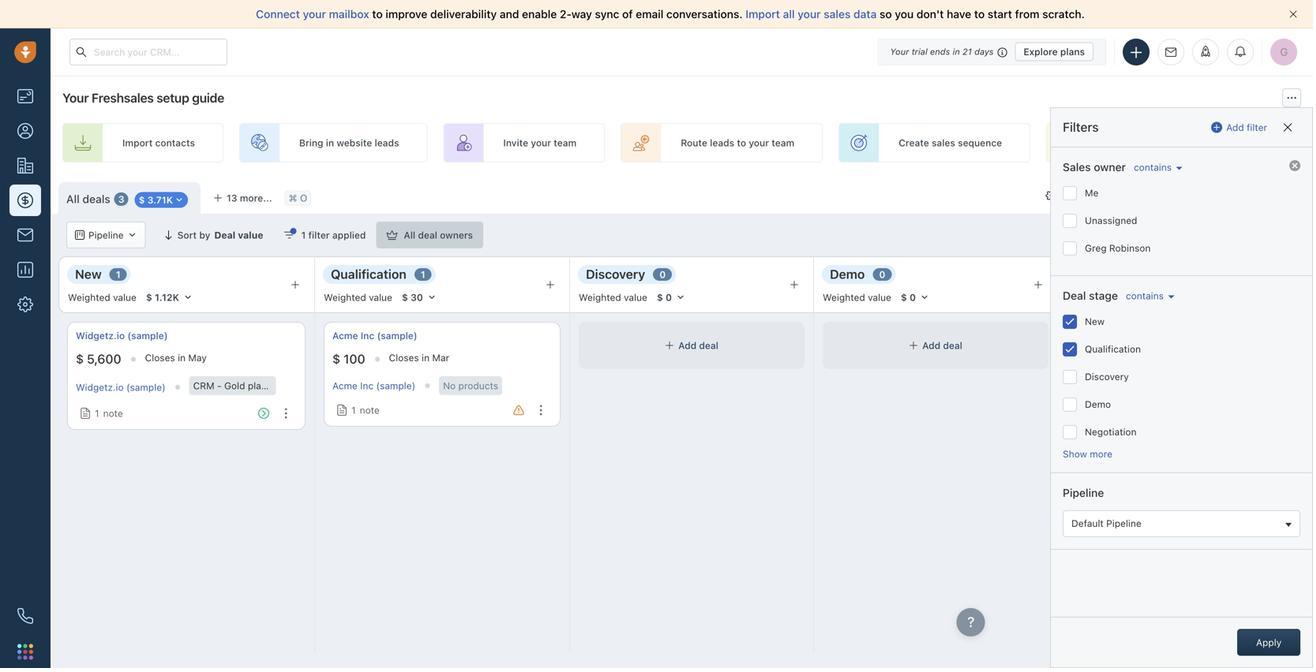 Task type: locate. For each thing, give the bounding box(es) containing it.
to left "start" at the top right
[[974, 8, 985, 21]]

0 vertical spatial discovery
[[586, 267, 645, 282]]

your left trial
[[890, 47, 909, 57]]

contains button right stage
[[1122, 289, 1174, 303]]

invite your team link
[[443, 123, 605, 163]]

0 horizontal spatial deal
[[418, 230, 437, 241]]

leads right website
[[375, 137, 399, 148]]

weighted value
[[68, 292, 137, 303], [324, 292, 392, 303], [579, 292, 647, 303], [823, 292, 891, 303]]

0 vertical spatial deal
[[214, 230, 235, 241]]

up
[[1124, 137, 1136, 148]]

pipeline down deals
[[88, 230, 124, 241]]

1 horizontal spatial deal
[[699, 340, 718, 351]]

2 closes from the left
[[389, 352, 419, 364]]

inc down 100
[[360, 381, 374, 392]]

in left may
[[178, 352, 186, 364]]

connect
[[256, 8, 300, 21]]

your left freshsales
[[62, 90, 89, 105]]

0 horizontal spatial import
[[122, 137, 153, 148]]

2 $ 0 from the left
[[901, 292, 916, 303]]

1 vertical spatial container_wx8msf4aqz5i3rn1 image
[[386, 230, 397, 241]]

2 leads from the left
[[710, 137, 734, 148]]

sales right the create
[[932, 137, 955, 148]]

1 horizontal spatial $ 0
[[901, 292, 916, 303]]

show
[[1063, 449, 1087, 460]]

of
[[622, 8, 633, 21]]

contains right stage
[[1126, 290, 1164, 302]]

1 down o
[[301, 230, 306, 241]]

acme inc (sample) link up 100
[[332, 329, 417, 343]]

0 vertical spatial qualification
[[331, 267, 406, 282]]

in right bring
[[326, 137, 334, 148]]

team
[[554, 137, 577, 148], [772, 137, 794, 148]]

4 weighted from the left
[[823, 292, 865, 303]]

1 vertical spatial acme inc (sample)
[[332, 381, 415, 392]]

1 add deal from the left
[[678, 340, 718, 351]]

to
[[372, 8, 383, 21], [974, 8, 985, 21], [737, 137, 746, 148]]

2 weighted value from the left
[[324, 292, 392, 303]]

qualification
[[331, 267, 406, 282], [1085, 344, 1141, 355]]

note down 100
[[360, 405, 380, 416]]

0 vertical spatial widgetz.io (sample)
[[76, 330, 168, 341]]

in left mar
[[422, 352, 430, 364]]

1 vertical spatial pipeline
[[1063, 487, 1104, 500]]

0 horizontal spatial closes
[[145, 352, 175, 364]]

0 horizontal spatial qualification
[[331, 267, 406, 282]]

conversations.
[[666, 8, 743, 21]]

all left owners
[[404, 230, 415, 241]]

show more link
[[1063, 449, 1113, 460]]

from
[[1015, 8, 1039, 21]]

$ inside "button"
[[402, 292, 408, 303]]

1 team from the left
[[554, 137, 577, 148]]

1 horizontal spatial demo
[[1085, 399, 1111, 410]]

1 horizontal spatial add
[[922, 340, 940, 351]]

(sample) up closes in may
[[127, 330, 168, 341]]

container_wx8msf4aqz5i3rn1 image left settings
[[1046, 190, 1057, 201]]

1 vertical spatial inc
[[360, 381, 374, 392]]

acme down $ 100
[[332, 381, 357, 392]]

add for discovery
[[678, 340, 696, 351]]

acme
[[332, 330, 358, 341], [332, 381, 357, 392]]

note for $ 5,600
[[103, 408, 123, 419]]

container_wx8msf4aqz5i3rn1 image inside $ 3.71k button
[[174, 195, 184, 205]]

pipeline right default
[[1106, 518, 1142, 529]]

0 horizontal spatial leads
[[375, 137, 399, 148]]

all deal owners
[[404, 230, 473, 241]]

0 horizontal spatial note
[[103, 408, 123, 419]]

weighted for new
[[68, 292, 110, 303]]

1 note down 5,600
[[95, 408, 123, 419]]

1 vertical spatial demo
[[1085, 399, 1111, 410]]

note
[[360, 405, 380, 416], [103, 408, 123, 419]]

to right route
[[737, 137, 746, 148]]

$ inside dropdown button
[[139, 194, 145, 206]]

add deal for demo
[[922, 340, 962, 351]]

discovery
[[586, 267, 645, 282], [1085, 371, 1129, 383]]

2 weighted from the left
[[324, 292, 366, 303]]

new down deal stage
[[1085, 316, 1105, 327]]

container_wx8msf4aqz5i3rn1 image for settings
[[1046, 190, 1057, 201]]

guide
[[192, 90, 224, 105]]

widgetz.io inside "link"
[[76, 330, 125, 341]]

import left the contacts
[[122, 137, 153, 148]]

3 weighted value from the left
[[579, 292, 647, 303]]

1 vertical spatial contains
[[1126, 290, 1164, 302]]

new down pipeline dropdown button
[[75, 267, 102, 282]]

greg robinson
[[1085, 243, 1151, 254]]

contains button down set up your sales pipeline
[[1130, 161, 1182, 174]]

crm - gold plan monthly (sample)
[[193, 381, 347, 392]]

2 $ 0 button from the left
[[894, 289, 936, 306]]

0 horizontal spatial add
[[678, 340, 696, 351]]

1 note
[[351, 405, 380, 416], [95, 408, 123, 419]]

pipeline up default
[[1063, 487, 1104, 500]]

2 vertical spatial pipeline
[[1106, 518, 1142, 529]]

30
[[411, 292, 423, 303]]

0 horizontal spatial new
[[75, 267, 102, 282]]

0 vertical spatial widgetz.io (sample) link
[[76, 329, 168, 343]]

import
[[746, 8, 780, 21], [122, 137, 153, 148]]

2-
[[560, 8, 571, 21]]

all deals 3
[[66, 193, 124, 206]]

send email image
[[1165, 47, 1176, 57]]

1 vertical spatial import
[[122, 137, 153, 148]]

0 horizontal spatial discovery
[[586, 267, 645, 282]]

1 $ 0 button from the left
[[650, 289, 692, 306]]

closes in mar
[[389, 352, 449, 364]]

widgetz.io (sample) link down 5,600
[[76, 382, 166, 393]]

sales
[[824, 8, 851, 21], [932, 137, 955, 148], [1161, 137, 1185, 148]]

acme inc (sample) link down 100
[[332, 381, 415, 392]]

start
[[988, 8, 1012, 21]]

0 horizontal spatial 1 note
[[95, 408, 123, 419]]

import contacts
[[122, 137, 195, 148]]

all
[[783, 8, 795, 21]]

freshworks switcher image
[[17, 645, 33, 660]]

2 team from the left
[[772, 137, 794, 148]]

0 vertical spatial widgetz.io
[[76, 330, 125, 341]]

container_wx8msf4aqz5i3rn1 image inside settings popup button
[[1046, 190, 1057, 201]]

1 vertical spatial all
[[404, 230, 415, 241]]

in for closes in may
[[178, 352, 186, 364]]

phone image
[[17, 609, 33, 625]]

crm
[[193, 381, 214, 392]]

weighted for qualification
[[324, 292, 366, 303]]

1 vertical spatial filter
[[308, 230, 330, 241]]

way
[[571, 8, 592, 21]]

2 acme inc (sample) from the top
[[332, 381, 415, 392]]

acme inc (sample) up 100
[[332, 330, 417, 341]]

$ inside button
[[146, 292, 152, 303]]

all inside all deal owners button
[[404, 230, 415, 241]]

closes left may
[[145, 352, 175, 364]]

owner
[[1094, 161, 1126, 174]]

0 vertical spatial pipeline
[[88, 230, 124, 241]]

2 horizontal spatial sales
[[1161, 137, 1185, 148]]

weighted value for demo
[[823, 292, 891, 303]]

acme inc (sample) down 100
[[332, 381, 415, 392]]

contains for owner
[[1134, 162, 1172, 173]]

0 vertical spatial contains button
[[1130, 161, 1182, 174]]

1 weighted value from the left
[[68, 292, 137, 303]]

contains down set up your sales pipeline
[[1134, 162, 1172, 173]]

container_wx8msf4aqz5i3rn1 image
[[1046, 190, 1057, 201], [386, 230, 397, 241], [336, 405, 347, 416]]

1 vertical spatial widgetz.io (sample) link
[[76, 382, 166, 393]]

4 weighted value from the left
[[823, 292, 891, 303]]

widgetz.io down $ 5,600 at left bottom
[[76, 382, 124, 393]]

$ 5,600
[[76, 352, 121, 367]]

set
[[1106, 137, 1122, 148]]

widgetz.io (sample) up 5,600
[[76, 330, 168, 341]]

qualification down applied
[[331, 267, 406, 282]]

set up your sales pipeline
[[1106, 137, 1223, 148]]

(sample) inside "link"
[[127, 330, 168, 341]]

1 vertical spatial contains button
[[1122, 289, 1174, 303]]

1 horizontal spatial note
[[360, 405, 380, 416]]

1 acme inc (sample) from the top
[[332, 330, 417, 341]]

1 horizontal spatial sales
[[932, 137, 955, 148]]

1 horizontal spatial container_wx8msf4aqz5i3rn1 image
[[386, 230, 397, 241]]

2 horizontal spatial to
[[974, 8, 985, 21]]

0 vertical spatial acme inc (sample)
[[332, 330, 417, 341]]

mar
[[432, 352, 449, 364]]

closes
[[145, 352, 175, 364], [389, 352, 419, 364]]

2 add deal from the left
[[922, 340, 962, 351]]

inc up 100
[[361, 330, 374, 341]]

filter inside button
[[308, 230, 330, 241]]

2 horizontal spatial container_wx8msf4aqz5i3rn1 image
[[1046, 190, 1057, 201]]

leads
[[375, 137, 399, 148], [710, 137, 734, 148]]

note down 5,600
[[103, 408, 123, 419]]

1 horizontal spatial filter
[[1247, 122, 1267, 133]]

1 horizontal spatial 1 note
[[351, 405, 380, 416]]

0 vertical spatial acme
[[332, 330, 358, 341]]

deal for discovery
[[699, 340, 718, 351]]

invite your team
[[503, 137, 577, 148]]

0 vertical spatial new
[[75, 267, 102, 282]]

widgetz.io up $ 5,600 at left bottom
[[76, 330, 125, 341]]

import left all
[[746, 8, 780, 21]]

pipeline
[[1187, 137, 1223, 148]]

leads right route
[[710, 137, 734, 148]]

1 widgetz.io from the top
[[76, 330, 125, 341]]

1 horizontal spatial new
[[1085, 316, 1105, 327]]

explore plans link
[[1015, 42, 1094, 61]]

1 inside button
[[301, 230, 306, 241]]

1 horizontal spatial add deal
[[922, 340, 962, 351]]

2 widgetz.io (sample) from the top
[[76, 382, 166, 393]]

sales left pipeline
[[1161, 137, 1185, 148]]

$ 0 button
[[650, 289, 692, 306], [894, 289, 936, 306]]

sales inside create sales sequence 'link'
[[932, 137, 955, 148]]

2 horizontal spatial pipeline
[[1106, 518, 1142, 529]]

sales left data
[[824, 8, 851, 21]]

value
[[238, 230, 263, 241], [113, 292, 137, 303], [369, 292, 392, 303], [624, 292, 647, 303], [868, 292, 891, 303]]

1 vertical spatial widgetz.io (sample)
[[76, 382, 166, 393]]

1 horizontal spatial closes
[[389, 352, 419, 364]]

deal left stage
[[1063, 289, 1086, 302]]

pipeline inside button
[[1106, 518, 1142, 529]]

widgetz.io (sample) link up 5,600
[[76, 329, 168, 343]]

weighted value for new
[[68, 292, 137, 303]]

1 horizontal spatial qualification
[[1085, 344, 1141, 355]]

2 horizontal spatial deal
[[943, 340, 962, 351]]

in for bring in website leads
[[326, 137, 334, 148]]

1 horizontal spatial import
[[746, 8, 780, 21]]

1 horizontal spatial team
[[772, 137, 794, 148]]

weighted for discovery
[[579, 292, 621, 303]]

container_wx8msf4aqz5i3rn1 image
[[174, 195, 184, 205], [284, 230, 295, 241], [75, 231, 84, 240], [128, 231, 137, 240], [665, 341, 674, 351], [909, 341, 918, 351], [80, 408, 91, 419]]

1 vertical spatial discovery
[[1085, 371, 1129, 383]]

0 horizontal spatial deal
[[214, 230, 235, 241]]

value for qualification
[[369, 292, 392, 303]]

0 vertical spatial container_wx8msf4aqz5i3rn1 image
[[1046, 190, 1057, 201]]

0 horizontal spatial pipeline
[[88, 230, 124, 241]]

bring in website leads
[[299, 137, 399, 148]]

filter
[[1247, 122, 1267, 133], [308, 230, 330, 241]]

what's new image
[[1200, 46, 1211, 57]]

1 vertical spatial acme inc (sample) link
[[332, 381, 415, 392]]

0 horizontal spatial $ 0
[[657, 292, 672, 303]]

1 horizontal spatial leads
[[710, 137, 734, 148]]

closes for $ 100
[[389, 352, 419, 364]]

in
[[953, 47, 960, 57], [326, 137, 334, 148], [178, 352, 186, 364], [422, 352, 430, 364]]

apply button
[[1237, 630, 1300, 657]]

contains button
[[1130, 161, 1182, 174], [1122, 289, 1174, 303]]

2 widgetz.io from the top
[[76, 382, 124, 393]]

1 horizontal spatial pipeline
[[1063, 487, 1104, 500]]

acme up $ 100
[[332, 330, 358, 341]]

(sample) down $ 100
[[308, 381, 347, 392]]

container_wx8msf4aqz5i3rn1 image for 1
[[336, 405, 347, 416]]

inc
[[361, 330, 374, 341], [360, 381, 374, 392]]

1 vertical spatial new
[[1085, 316, 1105, 327]]

1 horizontal spatial your
[[890, 47, 909, 57]]

container_wx8msf4aqz5i3rn1 image down $ 100
[[336, 405, 347, 416]]

1
[[301, 230, 306, 241], [116, 269, 121, 280], [421, 269, 425, 280], [351, 405, 356, 416], [95, 408, 99, 419]]

deal right by
[[214, 230, 235, 241]]

0 horizontal spatial all
[[66, 193, 80, 206]]

0 horizontal spatial add deal
[[678, 340, 718, 351]]

0 horizontal spatial demo
[[830, 267, 865, 282]]

1 up $ 30 "button"
[[421, 269, 425, 280]]

0 vertical spatial contains
[[1134, 162, 1172, 173]]

1 horizontal spatial all
[[404, 230, 415, 241]]

default
[[1071, 518, 1104, 529]]

0 horizontal spatial container_wx8msf4aqz5i3rn1 image
[[336, 405, 347, 416]]

your right the invite
[[531, 137, 551, 148]]

in for closes in mar
[[422, 352, 430, 364]]

o
[[300, 193, 307, 204]]

2 vertical spatial container_wx8msf4aqz5i3rn1 image
[[336, 405, 347, 416]]

default pipeline
[[1071, 518, 1142, 529]]

0 vertical spatial inc
[[361, 330, 374, 341]]

$ for $ 1.12k button
[[146, 292, 152, 303]]

0 vertical spatial all
[[66, 193, 80, 206]]

0 horizontal spatial your
[[62, 90, 89, 105]]

1 horizontal spatial $ 0 button
[[894, 289, 936, 306]]

all left deals
[[66, 193, 80, 206]]

you
[[895, 8, 914, 21]]

1 vertical spatial your
[[62, 90, 89, 105]]

$ 0 for discovery
[[657, 292, 672, 303]]

1 weighted from the left
[[68, 292, 110, 303]]

$ 0 button for demo
[[894, 289, 936, 306]]

1 vertical spatial deal
[[1063, 289, 1086, 302]]

ends
[[930, 47, 950, 57]]

0 vertical spatial demo
[[830, 267, 865, 282]]

your right up
[[1138, 137, 1159, 148]]

acme inc (sample)
[[332, 330, 417, 341], [332, 381, 415, 392]]

weighted for demo
[[823, 292, 865, 303]]

import all your sales data link
[[746, 8, 880, 21]]

1 horizontal spatial deal
[[1063, 289, 1086, 302]]

1 closes from the left
[[145, 352, 175, 364]]

widgetz.io (sample) down 5,600
[[76, 382, 166, 393]]

0 vertical spatial acme inc (sample) link
[[332, 329, 417, 343]]

deal stage
[[1063, 289, 1118, 302]]

$ 30 button
[[395, 289, 444, 306]]

pipeline inside dropdown button
[[88, 230, 124, 241]]

add
[[1226, 122, 1244, 133], [678, 340, 696, 351], [922, 340, 940, 351]]

0 vertical spatial filter
[[1247, 122, 1267, 133]]

0 horizontal spatial $ 0 button
[[650, 289, 692, 306]]

1 vertical spatial acme
[[332, 381, 357, 392]]

1 $ 0 from the left
[[657, 292, 672, 303]]

qualification down stage
[[1085, 344, 1141, 355]]

to right mailbox
[[372, 8, 383, 21]]

website
[[337, 137, 372, 148]]

1 widgetz.io (sample) link from the top
[[76, 329, 168, 343]]

1 note down 100
[[351, 405, 380, 416]]

1 down $ 5,600 at left bottom
[[95, 408, 99, 419]]

filter for 1
[[308, 230, 330, 241]]

sequence
[[958, 137, 1002, 148]]

0 horizontal spatial team
[[554, 137, 577, 148]]

improve
[[386, 8, 427, 21]]

container_wx8msf4aqz5i3rn1 image right applied
[[386, 230, 397, 241]]

2 horizontal spatial add
[[1226, 122, 1244, 133]]

0 horizontal spatial filter
[[308, 230, 330, 241]]

21
[[962, 47, 972, 57]]

1 vertical spatial widgetz.io
[[76, 382, 124, 393]]

$ for $ 3.71k button
[[139, 194, 145, 206]]

$ for the $ 0 button related to discovery
[[657, 292, 663, 303]]

in left the 21
[[953, 47, 960, 57]]

0 vertical spatial your
[[890, 47, 909, 57]]

closes left mar
[[389, 352, 419, 364]]

1 note for $ 100
[[351, 405, 380, 416]]

add deal for discovery
[[678, 340, 718, 351]]

3 weighted from the left
[[579, 292, 621, 303]]



Task type: vqa. For each thing, say whether or not it's contained in the screenshot.
right meetings
no



Task type: describe. For each thing, give the bounding box(es) containing it.
5,600
[[87, 352, 121, 367]]

weighted value for qualification
[[324, 292, 392, 303]]

mailbox
[[329, 8, 369, 21]]

13
[[227, 193, 237, 204]]

(sample) down closes in mar
[[376, 381, 415, 392]]

trial
[[912, 47, 928, 57]]

route leads to your team link
[[621, 123, 823, 163]]

0 vertical spatial import
[[746, 8, 780, 21]]

$ 1.12k button
[[139, 289, 200, 306]]

don't
[[917, 8, 944, 21]]

enable
[[522, 8, 557, 21]]

filter for add
[[1247, 122, 1267, 133]]

greg
[[1085, 243, 1107, 254]]

13 more... button
[[205, 187, 281, 209]]

unassigned
[[1085, 215, 1137, 226]]

deal for demo
[[943, 340, 962, 351]]

1 vertical spatial qualification
[[1085, 344, 1141, 355]]

deals
[[82, 193, 110, 206]]

⌘ o
[[289, 193, 307, 204]]

sort
[[177, 230, 197, 241]]

1 note for $ 5,600
[[95, 408, 123, 419]]

team inside "link"
[[554, 137, 577, 148]]

create
[[899, 137, 929, 148]]

⌘
[[289, 193, 297, 204]]

1 acme from the top
[[332, 330, 358, 341]]

robinson
[[1109, 243, 1151, 254]]

value for demo
[[868, 292, 891, 303]]

no products
[[443, 381, 498, 392]]

sales inside set up your sales pipeline link
[[1161, 137, 1185, 148]]

$ 0 button for discovery
[[650, 289, 692, 306]]

1 down 100
[[351, 405, 356, 416]]

create sales sequence
[[899, 137, 1002, 148]]

settings
[[1061, 190, 1099, 201]]

note for $ 100
[[360, 405, 380, 416]]

your right route
[[749, 137, 769, 148]]

$ 1.12k
[[146, 292, 179, 303]]

0 horizontal spatial to
[[372, 8, 383, 21]]

explore plans
[[1024, 46, 1085, 57]]

apply
[[1256, 638, 1282, 649]]

$ for demo the $ 0 button
[[901, 292, 907, 303]]

0 horizontal spatial sales
[[824, 8, 851, 21]]

$ 0 for demo
[[901, 292, 916, 303]]

your for your freshsales setup guide
[[62, 90, 89, 105]]

Search your CRM... text field
[[69, 39, 227, 66]]

1 inc from the top
[[361, 330, 374, 341]]

route
[[681, 137, 707, 148]]

$ 3.71k button
[[130, 190, 193, 209]]

connect your mailbox to improve deliverability and enable 2-way sync of email conversations. import all your sales data so you don't have to start from scratch.
[[256, 8, 1085, 21]]

route leads to your team
[[681, 137, 794, 148]]

1 horizontal spatial discovery
[[1085, 371, 1129, 383]]

contains button for deal stage
[[1122, 289, 1174, 303]]

Search field
[[1228, 222, 1307, 249]]

value for new
[[113, 292, 137, 303]]

bring
[[299, 137, 323, 148]]

add filter
[[1226, 122, 1267, 133]]

create sales sequence link
[[839, 123, 1030, 163]]

close image
[[1289, 10, 1297, 18]]

1 horizontal spatial to
[[737, 137, 746, 148]]

add for demo
[[922, 340, 940, 351]]

sort by deal value
[[177, 230, 263, 241]]

container_wx8msf4aqz5i3rn1 image inside all deal owners button
[[386, 230, 397, 241]]

your for your trial ends in 21 days
[[890, 47, 909, 57]]

by
[[199, 230, 210, 241]]

contacts
[[155, 137, 195, 148]]

gold
[[224, 381, 245, 392]]

data
[[853, 8, 877, 21]]

weighted value for discovery
[[579, 292, 647, 303]]

phone element
[[9, 601, 41, 632]]

monthly
[[269, 381, 305, 392]]

1 filter applied button
[[274, 222, 376, 249]]

plan
[[248, 381, 267, 392]]

products
[[458, 381, 498, 392]]

1.12k
[[155, 292, 179, 303]]

container_wx8msf4aqz5i3rn1 image inside 1 filter applied button
[[284, 230, 295, 241]]

import inside import contacts link
[[122, 137, 153, 148]]

your trial ends in 21 days
[[890, 47, 994, 57]]

import contacts link
[[62, 123, 223, 163]]

owners
[[440, 230, 473, 241]]

3
[[118, 194, 124, 205]]

-
[[217, 381, 222, 392]]

1 filter applied
[[301, 230, 366, 241]]

sales owner
[[1063, 161, 1126, 174]]

email
[[636, 8, 663, 21]]

$ 30
[[402, 292, 423, 303]]

all for deal
[[404, 230, 415, 241]]

2 widgetz.io (sample) link from the top
[[76, 382, 166, 393]]

your inside "link"
[[531, 137, 551, 148]]

your left mailbox
[[303, 8, 326, 21]]

sync
[[595, 8, 619, 21]]

closes for $ 5,600
[[145, 352, 175, 364]]

deal inside all deal owners button
[[418, 230, 437, 241]]

closes in may
[[145, 352, 207, 364]]

bring in website leads link
[[239, 123, 427, 163]]

your right all
[[798, 8, 821, 21]]

set up your sales pipeline link
[[1046, 123, 1252, 163]]

13 more...
[[227, 193, 272, 204]]

2 inc from the top
[[360, 381, 374, 392]]

days
[[974, 47, 994, 57]]

1 widgetz.io (sample) from the top
[[76, 330, 168, 341]]

no
[[443, 381, 456, 392]]

add filter link
[[1211, 115, 1267, 140]]

2 acme inc (sample) link from the top
[[332, 381, 415, 392]]

may
[[188, 352, 207, 364]]

$ 3.71k
[[139, 194, 173, 206]]

$ for $ 30 "button"
[[402, 292, 408, 303]]

setup
[[156, 90, 189, 105]]

all deals link
[[66, 192, 110, 207]]

(sample) up closes in mar
[[377, 330, 417, 341]]

pipeline button
[[66, 222, 146, 249]]

invite
[[503, 137, 528, 148]]

default pipeline button
[[1063, 511, 1300, 538]]

scratch.
[[1042, 8, 1085, 21]]

1 acme inc (sample) link from the top
[[332, 329, 417, 343]]

stage
[[1089, 289, 1118, 302]]

1 down pipeline dropdown button
[[116, 269, 121, 280]]

value for discovery
[[624, 292, 647, 303]]

me
[[1085, 188, 1099, 199]]

(sample) down closes in may
[[126, 382, 166, 393]]

your freshsales setup guide
[[62, 90, 224, 105]]

and
[[500, 8, 519, 21]]

all deal owners button
[[376, 222, 483, 249]]

2 acme from the top
[[332, 381, 357, 392]]

contains for stage
[[1126, 290, 1164, 302]]

show more
[[1063, 449, 1113, 460]]

$ 3.71k button
[[135, 192, 188, 208]]

all for deals
[[66, 193, 80, 206]]

1 leads from the left
[[375, 137, 399, 148]]

plans
[[1060, 46, 1085, 57]]

contains button for sales owner
[[1130, 161, 1182, 174]]

applied
[[332, 230, 366, 241]]



